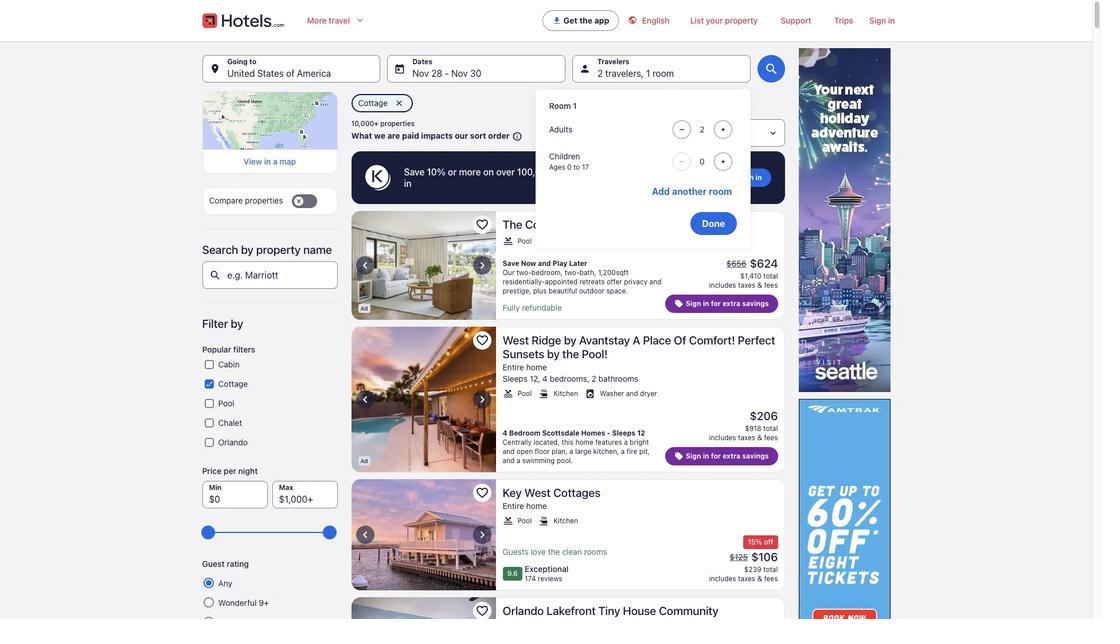 Task type: vqa. For each thing, say whether or not it's contained in the screenshot.
2 out of 3 Element
no



Task type: locate. For each thing, give the bounding box(es) containing it.
1 vertical spatial ad
[[361, 458, 368, 465]]

two- up the residentially-
[[517, 268, 532, 277]]

property left name in the top left of the page
[[256, 243, 301, 256]]

1 vertical spatial home
[[576, 438, 594, 447]]

exceptional
[[525, 564, 569, 574]]

0 vertical spatial 2
[[598, 68, 603, 79]]

a left fire
[[621, 447, 625, 456]]

entire down sunsets
[[503, 363, 524, 372]]

appointed
[[545, 278, 578, 286]]

entire down key at left
[[503, 501, 524, 511]]

what we are paid impacts our sort order
[[351, 131, 510, 141]]

2 horizontal spatial the
[[580, 15, 593, 25]]

0 vertical spatial 4
[[543, 374, 548, 384]]

1 horizontal spatial properties
[[380, 119, 415, 128]]

more travel
[[307, 15, 350, 25]]

properties right compare
[[245, 196, 283, 205]]

leading image right "pit,"
[[674, 452, 684, 461]]

1 vertical spatial cottages
[[553, 486, 601, 500]]

2 extra from the top
[[723, 452, 741, 461]]

of
[[286, 68, 295, 79]]

2 savings from the top
[[742, 452, 769, 461]]

1 vertical spatial cottage
[[218, 379, 248, 389]]

taxes
[[738, 281, 756, 290], [738, 434, 756, 442], [738, 575, 756, 583]]

1 vertical spatial room
[[709, 186, 732, 197]]

support
[[781, 15, 812, 25]]

includes inside "15% off $125 $106 $239 total includes taxes & fees"
[[709, 575, 736, 583]]

avantstay
[[579, 334, 630, 347]]

- right 28 on the top left
[[445, 68, 449, 79]]

1 nov from the left
[[413, 68, 429, 79]]

0 horizontal spatial properties
[[245, 196, 283, 205]]

of
[[674, 334, 687, 347]]

cottages down the pool.
[[553, 486, 601, 500]]

in inside save 10% or more on over 100,000 hotels worldwide when you're signed in
[[404, 178, 412, 189]]

small image down key at left
[[503, 516, 513, 527]]

pool for small icon for pool
[[518, 237, 532, 246]]

0 horizontal spatial property
[[256, 243, 301, 256]]

1 horizontal spatial orlando
[[503, 605, 544, 618]]

2 left travelers,
[[598, 68, 603, 79]]

increase the number of children in room 1 image
[[716, 157, 730, 166]]

entire inside key west cottages entire home
[[503, 501, 524, 511]]

1 horizontal spatial sleeps
[[612, 429, 636, 438]]

prestige,
[[503, 287, 531, 295]]

small image
[[628, 15, 638, 25], [503, 389, 513, 399], [539, 389, 549, 399], [503, 516, 513, 527]]

kitchen down key west cottages entire home
[[554, 517, 578, 525]]

travelers,
[[605, 68, 644, 79]]

sign in for extra savings down $206 $918 total includes taxes & fees
[[686, 452, 769, 461]]

properties for compare properties
[[245, 196, 283, 205]]

increase the number of adults in room 1 image
[[716, 125, 730, 134]]

2 vertical spatial the
[[548, 547, 560, 557]]

1 leading image from the top
[[674, 299, 684, 309]]

trips
[[835, 15, 853, 25]]

save
[[404, 167, 425, 177], [503, 259, 519, 268]]

home up 12,
[[526, 363, 547, 372]]

1 taxes from the top
[[738, 281, 756, 290]]

2 kitchen from the top
[[554, 517, 578, 525]]

for down $206 $918 total includes taxes & fees
[[711, 452, 721, 461]]

pool for small image on the right of show next image for west ridge by avantstay a place of comfort! perfect sunsets by the pool!
[[518, 389, 532, 398]]

4
[[543, 374, 548, 384], [503, 429, 507, 438]]

1 includes from the top
[[709, 281, 736, 290]]

pool down the
[[518, 237, 532, 246]]

scottsdale
[[542, 429, 580, 438]]

your
[[706, 15, 723, 25]]

2 sign in for extra savings from the top
[[686, 452, 769, 461]]

sign in for extra savings link up comfort!
[[665, 295, 778, 313]]

the left pool!
[[562, 348, 579, 361]]

0 vertical spatial ad
[[361, 305, 368, 312]]

small image up over
[[510, 131, 522, 142]]

taxes inside "15% off $125 $106 $239 total includes taxes & fees"
[[738, 575, 756, 583]]

1 vertical spatial orlando
[[503, 605, 544, 618]]

1 vertical spatial 1
[[573, 101, 577, 111]]

the right love
[[548, 547, 560, 557]]

1 entire from the top
[[503, 363, 524, 372]]

1 extra from the top
[[723, 299, 741, 308]]

sleeps left 12
[[612, 429, 636, 438]]

1 two- from the left
[[517, 268, 532, 277]]

3 total from the top
[[764, 566, 778, 574]]

orlando down 174
[[503, 605, 544, 618]]

community
[[659, 605, 719, 618]]

0 vertical spatial for
[[711, 299, 721, 308]]

for
[[711, 299, 721, 308], [711, 452, 721, 461]]

home inside west ridge by avantstay a place of comfort! perfect sunsets by the pool! entire home sleeps 12, 4 bedrooms, 2 bathrooms
[[526, 363, 547, 372]]

savings down the $1,410
[[742, 299, 769, 308]]

0 horizontal spatial orlando
[[218, 438, 248, 447]]

1 horizontal spatial 1
[[646, 68, 650, 79]]

1 vertical spatial save
[[503, 259, 519, 268]]

love
[[531, 547, 546, 557]]

2 vertical spatial taxes
[[738, 575, 756, 583]]

nov left 30
[[451, 68, 468, 79]]

list your property link
[[679, 9, 769, 32]]

property
[[725, 15, 758, 25], [256, 243, 301, 256]]

pool image
[[351, 211, 496, 320]]

save inside 'save now and play later our two-bedroom, two-bath, 1,200sqft residentially-appointed retreats offer privacy and prestige, plus beautiful outdoor space.'
[[503, 259, 519, 268]]

two- down later at the right top
[[565, 268, 580, 277]]

1 horizontal spatial cottage
[[358, 98, 388, 108]]

2 right bedrooms,
[[592, 374, 596, 384]]

leading image up the of
[[674, 299, 684, 309]]

decrease the number of children in room 1 image
[[675, 157, 689, 166]]

3 & from the top
[[757, 575, 762, 583]]

2 & from the top
[[757, 434, 762, 442]]

1 sign in for extra savings link from the top
[[665, 295, 778, 313]]

2 fees from the top
[[764, 434, 778, 442]]

kitchen down bedrooms,
[[554, 389, 578, 398]]

save inside save 10% or more on over 100,000 hotels worldwide when you're signed in
[[404, 167, 425, 177]]

savings
[[742, 299, 769, 308], [742, 452, 769, 461]]

properties up the are
[[380, 119, 415, 128]]

this
[[562, 438, 574, 447]]

$918
[[745, 424, 762, 433]]

sign in for extra savings link down $206 $918 total includes taxes & fees
[[665, 447, 778, 466]]

2 vertical spatial includes
[[709, 575, 736, 583]]

cottages
[[525, 218, 572, 231], [553, 486, 601, 500]]

cabin
[[218, 360, 240, 369]]

sign right the "trips"
[[869, 15, 886, 25]]

0 vertical spatial savings
[[742, 299, 769, 308]]

small image left washer
[[585, 389, 595, 399]]

cottage inside button
[[358, 98, 388, 108]]

1 vertical spatial taxes
[[738, 434, 756, 442]]

in inside dropdown button
[[888, 15, 895, 25]]

4 inside 4 bedroom scottsdale homes - sleeps 12 centrally located, this home features a bright and open floor plan, a large kitchen, a fire pit, and a swimming pool.
[[503, 429, 507, 438]]

for for $656
[[711, 299, 721, 308]]

sign in for extra savings down $656 $624 $1,410 total includes taxes & fees on the top of page
[[686, 299, 769, 308]]

0 vertical spatial properties
[[380, 119, 415, 128]]

3 includes from the top
[[709, 575, 736, 583]]

cottage up 10,000+
[[358, 98, 388, 108]]

4 bedroom scottsdale homes - sleeps 12 centrally located, this home features a bright and open floor plan, a large kitchen, a fire pit, and a swimming pool.
[[503, 429, 650, 465]]

save up the our
[[503, 259, 519, 268]]

home down swimming
[[526, 501, 547, 511]]

pga
[[588, 218, 611, 231]]

12
[[637, 429, 645, 438]]

0 vertical spatial extra
[[723, 299, 741, 308]]

sign
[[869, 15, 886, 25], [686, 299, 701, 308], [686, 452, 701, 461]]

0 horizontal spatial save
[[404, 167, 425, 177]]

1,200sqft
[[598, 268, 629, 277]]

a up fire
[[624, 438, 628, 447]]

fees down $206
[[764, 434, 778, 442]]

0 horizontal spatial two-
[[517, 268, 532, 277]]

pool down 12,
[[518, 389, 532, 398]]

you're
[[655, 167, 681, 177]]

1 kitchen from the top
[[554, 389, 578, 398]]

savings for $918
[[742, 452, 769, 461]]

extra for $624
[[723, 299, 741, 308]]

1 horizontal spatial two-
[[565, 268, 580, 277]]

2 inside west ridge by avantstay a place of comfort! perfect sunsets by the pool! entire home sleeps 12, 4 bedrooms, 2 bathrooms
[[592, 374, 596, 384]]

174
[[525, 575, 536, 583]]

features
[[596, 438, 622, 447]]

property inside list your property link
[[725, 15, 758, 25]]

0 vertical spatial the
[[580, 15, 593, 25]]

0 horizontal spatial the
[[548, 547, 560, 557]]

small image left english
[[628, 15, 638, 25]]

0 vertical spatial entire
[[503, 363, 524, 372]]

later
[[569, 259, 587, 268]]

1 savings from the top
[[742, 299, 769, 308]]

4 up the 'centrally'
[[503, 429, 507, 438]]

$1,410
[[741, 272, 762, 280]]

place
[[643, 334, 671, 347]]

2 includes from the top
[[709, 434, 736, 442]]

0 vertical spatial orlando
[[218, 438, 248, 447]]

1 horizontal spatial 4
[[543, 374, 548, 384]]

0 vertical spatial cottages
[[525, 218, 572, 231]]

kitchen
[[554, 389, 578, 398], [554, 517, 578, 525]]

1 vertical spatial savings
[[742, 452, 769, 461]]

sign right "pit,"
[[686, 452, 701, 461]]

national
[[613, 218, 656, 231]]

extra down $206 $918 total includes taxes & fees
[[723, 452, 741, 461]]

0 vertical spatial sleeps
[[503, 374, 528, 384]]

1 right room
[[573, 101, 577, 111]]

3 fees from the top
[[764, 575, 778, 583]]

english button
[[619, 9, 679, 32]]

open
[[517, 447, 533, 456]]

1 horizontal spatial 2
[[598, 68, 603, 79]]

1 vertical spatial kitchen
[[554, 517, 578, 525]]

0 horizontal spatial 1
[[573, 101, 577, 111]]

3 taxes from the top
[[738, 575, 756, 583]]

total down $624
[[764, 272, 778, 280]]

1 vertical spatial sign in for extra savings link
[[665, 447, 778, 466]]

2 entire from the top
[[503, 501, 524, 511]]

30
[[470, 68, 481, 79]]

ages
[[549, 163, 565, 172]]

fully
[[503, 303, 520, 313]]

1 vertical spatial for
[[711, 452, 721, 461]]

0 vertical spatial taxes
[[738, 281, 756, 290]]

0 horizontal spatial room
[[653, 68, 674, 79]]

filter by
[[202, 317, 243, 330]]

guest
[[202, 559, 225, 569]]

& down $918
[[757, 434, 762, 442]]

the
[[503, 218, 523, 231]]

1 & from the top
[[757, 281, 762, 290]]

1 vertical spatial the
[[562, 348, 579, 361]]

property for your
[[725, 15, 758, 25]]

leading image for $206
[[674, 452, 684, 461]]

2 sign in for extra savings link from the top
[[665, 447, 778, 466]]

popular
[[202, 345, 231, 355]]

home up large
[[576, 438, 594, 447]]

small image down 12,
[[539, 389, 549, 399]]

west up sunsets
[[503, 334, 529, 347]]

0 vertical spatial includes
[[709, 281, 736, 290]]

sign in button
[[865, 9, 900, 32]]

sign in for extra savings for $624
[[686, 299, 769, 308]]

a left map
[[273, 157, 277, 166]]

4 right 12,
[[543, 374, 548, 384]]

0 vertical spatial property
[[725, 15, 758, 25]]

search by property name
[[202, 243, 332, 256]]

small image for kitchen
[[539, 516, 549, 527]]

chalet
[[218, 418, 242, 428]]

properties
[[380, 119, 415, 128], [245, 196, 283, 205]]

savings down $918
[[742, 452, 769, 461]]

0 vertical spatial room
[[653, 68, 674, 79]]

small image inside what we are paid impacts our sort order link
[[510, 131, 522, 142]]

trips link
[[823, 9, 865, 32]]

plus
[[533, 287, 547, 295]]

& inside $206 $918 total includes taxes & fees
[[757, 434, 762, 442]]

nov left 28 on the top left
[[413, 68, 429, 79]]

& down the $1,410
[[757, 281, 762, 290]]

fees inside "15% off $125 $106 $239 total includes taxes & fees"
[[764, 575, 778, 583]]

for up comfort!
[[711, 299, 721, 308]]

2 total from the top
[[764, 424, 778, 433]]

small image
[[510, 131, 522, 142], [503, 236, 513, 247], [585, 389, 595, 399], [539, 516, 549, 527]]

1 horizontal spatial the
[[562, 348, 579, 361]]

entire inside west ridge by avantstay a place of comfort! perfect sunsets by the pool! entire home sleeps 12, 4 bedrooms, 2 bathrooms
[[503, 363, 524, 372]]

nov
[[413, 68, 429, 79], [451, 68, 468, 79]]

- up features
[[607, 429, 611, 438]]

search
[[202, 243, 238, 256]]

1 vertical spatial entire
[[503, 501, 524, 511]]

1 vertical spatial &
[[757, 434, 762, 442]]

sleeps inside 4 bedroom scottsdale homes - sleeps 12 centrally located, this home features a bright and open floor plan, a large kitchen, a fire pit, and a swimming pool.
[[612, 429, 636, 438]]

sign inside dropdown button
[[869, 15, 886, 25]]

includes
[[709, 281, 736, 290], [709, 434, 736, 442], [709, 575, 736, 583]]

sign in for extra savings link for $918
[[665, 447, 778, 466]]

0 vertical spatial leading image
[[674, 299, 684, 309]]

show next image for the cottages at pga national resort image
[[475, 259, 489, 272]]

0 vertical spatial west
[[503, 334, 529, 347]]

and
[[538, 259, 551, 268], [650, 278, 662, 286], [626, 389, 638, 398], [503, 447, 515, 456], [503, 457, 515, 465]]

orlando down chalet on the bottom of page
[[218, 438, 248, 447]]

for for $206
[[711, 452, 721, 461]]

1 horizontal spatial -
[[607, 429, 611, 438]]

1 vertical spatial sign in for extra savings
[[686, 452, 769, 461]]

1 vertical spatial sleeps
[[612, 429, 636, 438]]

1 horizontal spatial save
[[503, 259, 519, 268]]

orlando lakefront tiny house community
[[503, 605, 719, 618]]

room image
[[351, 598, 496, 619]]

$106
[[752, 551, 778, 564]]

our
[[503, 268, 515, 277]]

hotels logo image
[[202, 11, 284, 30]]

1 vertical spatial fees
[[764, 434, 778, 442]]

0 horizontal spatial 4
[[503, 429, 507, 438]]

pool.
[[557, 457, 573, 465]]

1 vertical spatial 4
[[503, 429, 507, 438]]

cottages left at
[[525, 218, 572, 231]]

popular filters
[[202, 345, 255, 355]]

0 vertical spatial cottage
[[358, 98, 388, 108]]

0 horizontal spatial -
[[445, 68, 449, 79]]

$206
[[750, 410, 778, 423]]

west inside west ridge by avantstay a place of comfort! perfect sunsets by the pool! entire home sleeps 12, 4 bedrooms, 2 bathrooms
[[503, 334, 529, 347]]

2 for from the top
[[711, 452, 721, 461]]

1 vertical spatial extra
[[723, 452, 741, 461]]

1 ad from the top
[[361, 305, 368, 312]]

2 vertical spatial sign
[[686, 452, 701, 461]]

0 vertical spatial sign in for extra savings
[[686, 299, 769, 308]]

play
[[553, 259, 567, 268]]

taxes down $239
[[738, 575, 756, 583]]

a
[[633, 334, 640, 347]]

taxes inside $656 $624 $1,410 total includes taxes & fees
[[738, 281, 756, 290]]

retreats
[[580, 278, 605, 286]]

1 vertical spatial leading image
[[674, 452, 684, 461]]

sign in for extra savings link
[[665, 295, 778, 313], [665, 447, 778, 466]]

rooms
[[584, 547, 607, 557]]

in right view
[[264, 157, 271, 166]]

2 vertical spatial total
[[764, 566, 778, 574]]

children
[[549, 151, 580, 161]]

1 sign in for extra savings from the top
[[686, 299, 769, 308]]

in down paid
[[404, 178, 412, 189]]

get the app
[[564, 15, 609, 25]]

1 horizontal spatial room
[[709, 186, 732, 197]]

total down $106
[[764, 566, 778, 574]]

0 vertical spatial &
[[757, 281, 762, 290]]

2 nov from the left
[[451, 68, 468, 79]]

1 horizontal spatial nov
[[451, 68, 468, 79]]

$1,000 and above, Maximum, Price per night text field
[[272, 481, 338, 509]]

1 right travelers,
[[646, 68, 650, 79]]

includes inside $206 $918 total includes taxes & fees
[[709, 434, 736, 442]]

property right your on the top of the page
[[725, 15, 758, 25]]

west inside key west cottages entire home
[[525, 486, 551, 500]]

sign up the of
[[686, 299, 701, 308]]

1 vertical spatial total
[[764, 424, 778, 433]]

fees down $106
[[764, 575, 778, 583]]

app
[[595, 15, 609, 25]]

1 vertical spatial sign
[[686, 299, 701, 308]]

0 horizontal spatial 2
[[592, 374, 596, 384]]

in right the "trips"
[[888, 15, 895, 25]]

1 vertical spatial -
[[607, 429, 611, 438]]

exterior image
[[351, 480, 496, 591]]

night
[[238, 466, 258, 476]]

or
[[448, 167, 457, 177]]

small image down the
[[503, 236, 513, 247]]

taxes down the $1,410
[[738, 281, 756, 290]]

2 vertical spatial home
[[526, 501, 547, 511]]

1 inside "dropdown button"
[[646, 68, 650, 79]]

sign for west ridge by avantstay a place of comfort! perfect sunsets by the pool!
[[686, 452, 701, 461]]

save for save now and play later our two-bedroom, two-bath, 1,200sqft residentially-appointed retreats offer privacy and prestige, plus beautiful outdoor space.
[[503, 259, 519, 268]]

2 vertical spatial &
[[757, 575, 762, 583]]

sleeps inside west ridge by avantstay a place of comfort! perfect sunsets by the pool! entire home sleeps 12, 4 bedrooms, 2 bathrooms
[[503, 374, 528, 384]]

1 total from the top
[[764, 272, 778, 280]]

1 vertical spatial property
[[256, 243, 301, 256]]

the right get
[[580, 15, 593, 25]]

rating
[[227, 559, 249, 569]]

0 vertical spatial sign in for extra savings link
[[665, 295, 778, 313]]

sign in for extra savings
[[686, 299, 769, 308], [686, 452, 769, 461]]

sleeps left 12,
[[503, 374, 528, 384]]

2 two- from the left
[[565, 268, 580, 277]]

compare
[[209, 196, 243, 205]]

0 vertical spatial kitchen
[[554, 389, 578, 398]]

total inside $206 $918 total includes taxes & fees
[[764, 424, 778, 433]]

our
[[455, 131, 468, 141]]

extra down $656 $624 $1,410 total includes taxes & fees on the top of page
[[723, 299, 741, 308]]

pool down key at left
[[518, 517, 532, 525]]

west right key at left
[[525, 486, 551, 500]]

america
[[297, 68, 331, 79]]

room down signed
[[709, 186, 732, 197]]

2 taxes from the top
[[738, 434, 756, 442]]

fees down $624
[[764, 281, 778, 290]]

leading image
[[674, 299, 684, 309], [674, 452, 684, 461]]

centrally
[[503, 438, 532, 447]]

any
[[218, 579, 232, 589]]

2 vertical spatial fees
[[764, 575, 778, 583]]

save left 10% on the top left of the page
[[404, 167, 425, 177]]

view in a map
[[244, 157, 296, 166]]

& down $239
[[757, 575, 762, 583]]

0 vertical spatial total
[[764, 272, 778, 280]]

0 horizontal spatial nov
[[413, 68, 429, 79]]

taxes down $918
[[738, 434, 756, 442]]

cottage down cabin
[[218, 379, 248, 389]]

small image down key west cottages entire home
[[539, 516, 549, 527]]

room right travelers,
[[653, 68, 674, 79]]

taxes inside $206 $918 total includes taxes & fees
[[738, 434, 756, 442]]

2 ad from the top
[[361, 458, 368, 465]]

bedroom
[[509, 429, 541, 438]]

0 vertical spatial save
[[404, 167, 425, 177]]

0 vertical spatial -
[[445, 68, 449, 79]]

0 horizontal spatial sleeps
[[503, 374, 528, 384]]

1 vertical spatial 2
[[592, 374, 596, 384]]

total down $206
[[764, 424, 778, 433]]

1 fees from the top
[[764, 281, 778, 290]]

28
[[431, 68, 442, 79]]

show next image for west ridge by avantstay a place of comfort! perfect sunsets by the pool! image
[[475, 393, 489, 407]]

the inside west ridge by avantstay a place of comfort! perfect sunsets by the pool! entire home sleeps 12, 4 bedrooms, 2 bathrooms
[[562, 348, 579, 361]]

2 leading image from the top
[[674, 452, 684, 461]]

0 vertical spatial fees
[[764, 281, 778, 290]]

1 vertical spatial includes
[[709, 434, 736, 442]]

0 vertical spatial home
[[526, 363, 547, 372]]

in inside button
[[264, 157, 271, 166]]

a down open
[[517, 457, 521, 465]]

0 vertical spatial 1
[[646, 68, 650, 79]]

0 vertical spatial sign
[[869, 15, 886, 25]]

fees inside $656 $624 $1,410 total includes taxes & fees
[[764, 281, 778, 290]]

1 vertical spatial properties
[[245, 196, 283, 205]]

1 for from the top
[[711, 299, 721, 308]]

1 horizontal spatial property
[[725, 15, 758, 25]]

1 vertical spatial west
[[525, 486, 551, 500]]



Task type: describe. For each thing, give the bounding box(es) containing it.
add another room
[[652, 186, 732, 197]]

over
[[496, 167, 515, 177]]

homes
[[581, 429, 605, 438]]

room
[[549, 101, 571, 111]]

room inside "dropdown button"
[[653, 68, 674, 79]]

small image inside english button
[[628, 15, 638, 25]]

by right ridge on the bottom of the page
[[564, 334, 577, 347]]

& inside $656 $624 $1,410 total includes taxes & fees
[[757, 281, 762, 290]]

$624
[[750, 257, 778, 270]]

when
[[629, 167, 652, 177]]

comfort!
[[689, 334, 735, 347]]

savings for $624
[[742, 299, 769, 308]]

now
[[521, 259, 536, 268]]

united states of america
[[227, 68, 331, 79]]

search image
[[764, 62, 778, 76]]

9+
[[259, 598, 269, 608]]

- inside 4 bedroom scottsdale homes - sleeps 12 centrally located, this home features a bright and open floor plan, a large kitchen, a fire pit, and a swimming pool.
[[607, 429, 611, 438]]

more
[[307, 15, 327, 25]]

nov 28 - nov 30 button
[[387, 55, 565, 83]]

show next image for key west cottages image
[[475, 528, 489, 542]]

exceptional 174 reviews
[[525, 564, 569, 583]]

perfect
[[738, 334, 776, 347]]

states
[[257, 68, 284, 79]]

room inside button
[[709, 186, 732, 197]]

small image for pool
[[503, 236, 513, 247]]

Save West Ridge by Avantstay A Place Of Comfort! Perfect Sunsets by the Pool! to a trip checkbox
[[473, 332, 491, 350]]

small image right show next image for west ridge by avantstay a place of comfort! perfect sunsets by the pool!
[[503, 389, 513, 399]]

sort
[[470, 131, 486, 141]]

home inside 4 bedroom scottsdale homes - sleeps 12 centrally located, this home features a bright and open floor plan, a large kitchen, a fire pit, and a swimming pool.
[[576, 438, 594, 447]]

room 1
[[549, 101, 577, 111]]

12,
[[530, 374, 540, 384]]

impacts
[[421, 131, 453, 141]]

properties for 10,000+ properties
[[380, 119, 415, 128]]

by right filter
[[231, 317, 243, 330]]

we
[[374, 131, 385, 141]]

save for save 10% or more on over 100,000 hotels worldwide when you're signed in
[[404, 167, 425, 177]]

total inside $656 $624 $1,410 total includes taxes & fees
[[764, 272, 778, 280]]

2 inside "dropdown button"
[[598, 68, 603, 79]]

show previous image for west ridge by avantstay a place of comfort! perfect sunsets by the pool! image
[[358, 393, 372, 407]]

adults
[[549, 124, 573, 134]]

resort
[[659, 218, 693, 231]]

$0, Minimum, Price per night text field
[[202, 481, 268, 509]]

interior image
[[351, 327, 496, 473]]

small image for washer and dryer
[[585, 389, 595, 399]]

a down this at bottom right
[[570, 447, 573, 456]]

Save Key West Cottages to a trip checkbox
[[473, 484, 491, 502]]

- inside button
[[445, 68, 449, 79]]

guests love the clean rooms
[[503, 547, 607, 557]]

sunsets
[[503, 348, 545, 361]]

by right search
[[241, 243, 254, 256]]

united
[[227, 68, 255, 79]]

wonderful 9+
[[218, 598, 269, 608]]

show previous image for key west cottages image
[[358, 528, 372, 542]]

sign in for extra savings link for $624
[[665, 295, 778, 313]]

bedroom,
[[532, 268, 563, 277]]

0 horizontal spatial cottage
[[218, 379, 248, 389]]

home inside key west cottages entire home
[[526, 501, 547, 511]]

Save Orlando Lakefront Tiny House Community  to a trip checkbox
[[473, 602, 491, 619]]

save now and play later our two-bedroom, two-bath, 1,200sqft residentially-appointed retreats offer privacy and prestige, plus beautiful outdoor space.
[[503, 259, 662, 295]]

fire
[[627, 447, 638, 456]]

done button
[[691, 212, 737, 235]]

orlando for orlando lakefront tiny house community
[[503, 605, 544, 618]]

united states of america button
[[202, 55, 380, 83]]

orlando for orlando
[[218, 438, 248, 447]]

in up comfort!
[[703, 299, 709, 308]]

15%
[[748, 538, 762, 547]]

pit,
[[639, 447, 650, 456]]

& inside "15% off $125 $106 $239 total includes taxes & fees"
[[757, 575, 762, 583]]

static map image image
[[202, 92, 338, 150]]

washer and dryer
[[600, 389, 657, 398]]

ad for the cottages at pga national resort
[[361, 305, 368, 312]]

pool for small image below key at left
[[518, 517, 532, 525]]

4 inside west ridge by avantstay a place of comfort! perfect sunsets by the pool! entire home sleeps 12, 4 bedrooms, 2 bathrooms
[[543, 374, 548, 384]]

decrease the number of adults in room 1 image
[[675, 125, 689, 134]]

swimming
[[522, 457, 555, 465]]

Save The Cottages at PGA National Resort to a trip checkbox
[[473, 216, 491, 234]]

bedrooms,
[[550, 374, 590, 384]]

100,000
[[517, 167, 552, 177]]

2 travelers, 1 room
[[598, 68, 674, 79]]

a inside view in a map button
[[273, 157, 277, 166]]

floor
[[535, 447, 550, 456]]

fees inside $206 $918 total includes taxes & fees
[[764, 434, 778, 442]]

$125 button
[[729, 552, 749, 563]]

privacy
[[624, 278, 648, 286]]

ad for west ridge by avantstay a place of comfort! perfect sunsets by the pool!
[[361, 458, 368, 465]]

what
[[351, 131, 372, 141]]

pool!
[[582, 348, 608, 361]]

bright
[[630, 438, 649, 447]]

another
[[672, 186, 707, 197]]

pool up chalet on the bottom of page
[[218, 399, 234, 408]]

hotels
[[555, 167, 581, 177]]

key west cottages entire home
[[503, 486, 601, 511]]

sign in for extra savings for $918
[[686, 452, 769, 461]]

sign for the cottages at pga national resort
[[686, 299, 701, 308]]

off
[[764, 538, 774, 547]]

total inside "15% off $125 $106 $239 total includes taxes & fees"
[[764, 566, 778, 574]]

plan,
[[552, 447, 568, 456]]

located,
[[534, 438, 560, 447]]

cottages inside key west cottages entire home
[[553, 486, 601, 500]]

large
[[575, 447, 591, 456]]

paid
[[402, 131, 419, 141]]

beautiful
[[549, 287, 577, 295]]

wonderful
[[218, 598, 257, 608]]

$656 button
[[726, 259, 748, 269]]

clean
[[562, 547, 582, 557]]

property for by
[[256, 243, 301, 256]]

15% off $125 $106 $239 total includes taxes & fees
[[709, 538, 778, 583]]

$1,000 and above, Maximum, Price per night range field
[[209, 520, 331, 546]]

$0, Minimum, Price per night range field
[[209, 520, 331, 546]]

residentially-
[[503, 278, 545, 286]]

leading image
[[552, 16, 561, 25]]

kitchen for small image under 12,
[[554, 389, 578, 398]]

by down ridge on the bottom of the page
[[547, 348, 560, 361]]

2 travelers, 1 room button
[[572, 55, 751, 83]]

leading image for $656
[[674, 299, 684, 309]]

show previous image for the cottages at pga national resort image
[[358, 259, 372, 272]]

includes inside $656 $624 $1,410 total includes taxes & fees
[[709, 281, 736, 290]]

save 10% or more on over 100,000 hotels worldwide when you're signed in
[[404, 167, 712, 189]]

done
[[702, 219, 725, 229]]

english
[[642, 15, 670, 25]]

bath,
[[580, 268, 596, 277]]

house
[[623, 605, 656, 618]]

fully refundable
[[503, 303, 562, 313]]

in down $206 $918 total includes taxes & fees
[[703, 452, 709, 461]]

bathrooms
[[599, 374, 638, 384]]

$656 $624 $1,410 total includes taxes & fees
[[709, 257, 778, 290]]

extra for $918
[[723, 452, 741, 461]]

$206 $918 total includes taxes & fees
[[709, 410, 778, 442]]

$656
[[727, 259, 747, 268]]

refundable
[[522, 303, 562, 313]]

tiny
[[599, 605, 620, 618]]

more travel button
[[298, 9, 374, 32]]

kitchen for small icon corresponding to kitchen
[[554, 517, 578, 525]]



